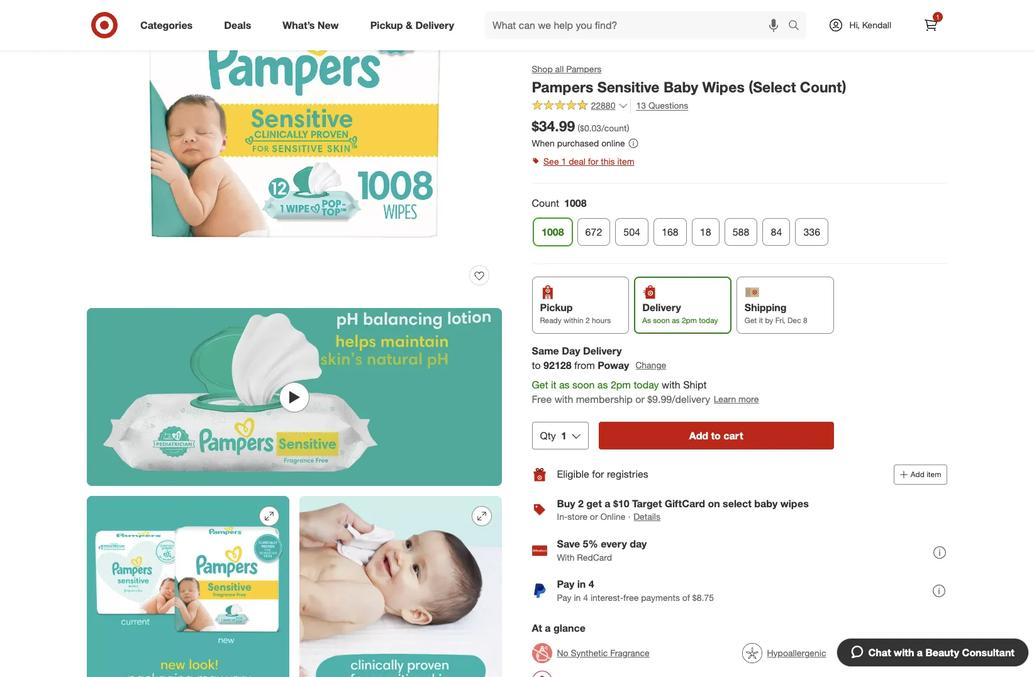Task type: describe. For each thing, give the bounding box(es) containing it.
when purchased online
[[532, 138, 626, 149]]

learn
[[714, 394, 737, 405]]

soon inside delivery as soon as 2pm today
[[654, 316, 670, 325]]

glance
[[554, 622, 586, 635]]

672
[[586, 226, 602, 239]]

0 vertical spatial 1
[[936, 13, 940, 21]]

588 link
[[725, 218, 758, 246]]

baby
[[755, 497, 778, 510]]

count 1008
[[532, 197, 587, 210]]

dec
[[788, 316, 802, 325]]

see 1 deal for this item link
[[532, 153, 948, 171]]

eligible
[[558, 468, 590, 481]]

synthetic
[[571, 648, 608, 659]]

as inside delivery as soon as 2pm today
[[672, 316, 680, 325]]

of
[[683, 593, 691, 604]]

1 pay from the top
[[558, 579, 575, 591]]

pickup ready within 2 hours
[[541, 301, 611, 325]]

questions
[[649, 100, 689, 111]]

more
[[739, 394, 759, 405]]

see
[[544, 156, 559, 167]]

search
[[783, 20, 813, 32]]

change button
[[635, 359, 667, 373]]

$9.99/delivery
[[648, 393, 711, 406]]

504 link
[[616, 218, 649, 246]]

add item button
[[894, 465, 948, 485]]

this
[[601, 156, 615, 167]]

shop
[[532, 64, 553, 74]]

1 horizontal spatial with
[[662, 379, 681, 391]]

$34.99 ( $0.03 /count )
[[532, 117, 630, 134]]

pay in 4 pay in 4 interest-free payments of $8.75
[[558, 579, 715, 604]]

pickup & delivery link
[[360, 11, 470, 39]]

0 vertical spatial for
[[588, 156, 599, 167]]

cart
[[724, 430, 744, 442]]

$0.03
[[580, 122, 602, 133]]

count)
[[801, 78, 847, 96]]

8
[[804, 316, 808, 325]]

interest-
[[591, 593, 624, 604]]

13
[[637, 100, 647, 111]]

from poway
[[575, 359, 630, 372]]

day
[[562, 345, 581, 358]]

registries
[[607, 468, 649, 481]]

1008 inside the 1008 link
[[542, 226, 564, 239]]

13 questions link
[[631, 99, 689, 113]]

92128
[[544, 359, 572, 372]]

day
[[630, 538, 647, 551]]

fri,
[[776, 316, 786, 325]]

chat with a beauty consultant
[[869, 647, 1015, 659]]

baby
[[664, 78, 699, 96]]

1 vertical spatial for
[[593, 468, 605, 481]]

no
[[558, 648, 569, 659]]

0 vertical spatial pampers
[[567, 64, 602, 74]]

on
[[709, 497, 721, 510]]

online
[[601, 511, 626, 522]]

a inside button
[[917, 647, 923, 659]]

with
[[558, 553, 575, 563]]

1 vertical spatial a
[[545, 622, 551, 635]]

13 questions
[[637, 100, 689, 111]]

giftcard
[[665, 497, 706, 510]]

no synthetic fragrance button
[[532, 640, 650, 668]]

chat
[[869, 647, 891, 659]]

select
[[723, 497, 752, 510]]

group containing count
[[531, 196, 948, 251]]

18
[[700, 226, 711, 239]]

at
[[532, 622, 543, 635]]

target
[[633, 497, 663, 510]]

0 horizontal spatial to
[[532, 359, 541, 372]]

1 vertical spatial pampers
[[532, 78, 594, 96]]

1008 link
[[534, 218, 572, 246]]

today inside get it as soon as 2pm today with shipt free with membership or $9.99/delivery learn more
[[634, 379, 660, 391]]

see 1 deal for this item
[[544, 156, 635, 167]]

categories link
[[130, 11, 208, 39]]

to inside button
[[712, 430, 721, 442]]

or inside get it as soon as 2pm today with shipt free with membership or $9.99/delivery learn more
[[636, 393, 645, 406]]

membership
[[577, 393, 633, 406]]

save 5% every day with redcard
[[558, 538, 647, 563]]

with inside button
[[894, 647, 915, 659]]

0 horizontal spatial 4
[[584, 593, 589, 604]]

store
[[568, 511, 588, 522]]

free
[[532, 393, 552, 406]]

deal
[[569, 156, 586, 167]]

pickup for ready
[[541, 301, 573, 314]]

it inside get it as soon as 2pm today with shipt free with membership or $9.99/delivery learn more
[[551, 379, 557, 391]]

change
[[636, 360, 667, 371]]

kendall
[[863, 20, 892, 30]]

consultant
[[963, 647, 1015, 659]]

0 horizontal spatial as
[[560, 379, 570, 391]]

buy 2 get a $10 target giftcard on select baby wipes link
[[558, 497, 809, 510]]

672 link
[[577, 218, 611, 246]]

same
[[532, 345, 560, 358]]

588
[[733, 226, 750, 239]]

what's new
[[283, 19, 339, 31]]

84
[[771, 226, 782, 239]]

free
[[624, 593, 639, 604]]

chat with a beauty consultant button
[[837, 639, 1029, 668]]

get it as soon as 2pm today with shipt free with membership or $9.99/delivery learn more
[[532, 379, 759, 406]]

add for add to cart
[[690, 430, 709, 442]]

get inside shipping get it by fri, dec 8
[[745, 316, 758, 325]]

it inside shipping get it by fri, dec 8
[[760, 316, 764, 325]]

new
[[318, 19, 339, 31]]

5%
[[583, 538, 599, 551]]

1 vertical spatial with
[[555, 393, 574, 406]]

add to cart button
[[599, 422, 834, 450]]

sensitive
[[598, 78, 660, 96]]

pampers sensitive baby wipes (select count), 4 of 10 image
[[300, 497, 502, 678]]



Task type: vqa. For each thing, say whether or not it's contained in the screenshot.
"$9.99"
no



Task type: locate. For each thing, give the bounding box(es) containing it.
group
[[531, 196, 948, 251]]

1 vertical spatial item
[[927, 470, 942, 479]]

in-
[[558, 511, 568, 522]]

soon down from
[[573, 379, 595, 391]]

2 vertical spatial with
[[894, 647, 915, 659]]

0 horizontal spatial or
[[590, 511, 598, 522]]

1 vertical spatial 2pm
[[611, 379, 631, 391]]

delivery up 'from poway'
[[584, 345, 622, 358]]

$34.99
[[532, 117, 576, 134]]

a inside 'buy 2 get a $10 target giftcard on select baby wipes in-store or online ∙ details'
[[605, 497, 611, 510]]

a left beauty
[[917, 647, 923, 659]]

336 link
[[796, 218, 829, 246]]

pampers sensitive baby wipes (select count), 1 of 10 image
[[87, 0, 502, 298]]

delivery up the as
[[643, 301, 682, 314]]

2 inside 'buy 2 get a $10 target giftcard on select baby wipes in-store or online ∙ details'
[[579, 497, 584, 510]]

1008 right count
[[565, 197, 587, 210]]

get inside get it as soon as 2pm today with shipt free with membership or $9.99/delivery learn more
[[532, 379, 549, 391]]

4 left interest-
[[584, 593, 589, 604]]

with right chat
[[894, 647, 915, 659]]

1 vertical spatial 4
[[584, 593, 589, 604]]

4 up interest-
[[589, 579, 595, 591]]

0 vertical spatial 2pm
[[682, 316, 698, 325]]

poway
[[598, 359, 630, 372]]

add
[[690, 430, 709, 442], [911, 470, 925, 479]]

ready
[[541, 316, 562, 325]]

0 vertical spatial get
[[745, 316, 758, 325]]

What can we help you find? suggestions appear below search field
[[485, 11, 791, 39]]

0 horizontal spatial a
[[545, 622, 551, 635]]

1 vertical spatial soon
[[573, 379, 595, 391]]

1 horizontal spatial get
[[745, 316, 758, 325]]

pampers sensitive baby wipes (select count), 2 of 10, play video image
[[87, 308, 502, 487]]

1 vertical spatial in
[[575, 593, 581, 604]]

soon right the as
[[654, 316, 670, 325]]

1 horizontal spatial 2
[[586, 316, 590, 325]]

pampers
[[567, 64, 602, 74], [532, 78, 594, 96]]

504
[[624, 226, 641, 239]]

as down 92128 at bottom right
[[560, 379, 570, 391]]

1 right kendall
[[936, 13, 940, 21]]

when
[[532, 138, 555, 149]]

168 link
[[654, 218, 687, 246]]

0 vertical spatial soon
[[654, 316, 670, 325]]

2 pay from the top
[[558, 593, 572, 604]]

get up free
[[532, 379, 549, 391]]

or inside 'buy 2 get a $10 target giftcard on select baby wipes in-store or online ∙ details'
[[590, 511, 598, 522]]

pampers sensitive baby wipes (select count), 3 of 10 image
[[87, 497, 289, 678]]

delivery for same day delivery
[[584, 345, 622, 358]]

0 horizontal spatial get
[[532, 379, 549, 391]]

1 vertical spatial or
[[590, 511, 598, 522]]

or
[[636, 393, 645, 406], [590, 511, 598, 522]]

today down change button
[[634, 379, 660, 391]]

hours
[[592, 316, 611, 325]]

1 horizontal spatial 4
[[589, 579, 595, 591]]

1 horizontal spatial add
[[911, 470, 925, 479]]

it up free
[[551, 379, 557, 391]]

what's
[[283, 19, 315, 31]]

pampers right all
[[567, 64, 602, 74]]

as up "membership"
[[598, 379, 608, 391]]

1 horizontal spatial or
[[636, 393, 645, 406]]

336
[[804, 226, 821, 239]]

get left "by"
[[745, 316, 758, 325]]

0 vertical spatial to
[[532, 359, 541, 372]]

1 vertical spatial 1008
[[542, 226, 564, 239]]

1 right see
[[562, 156, 566, 167]]

categories
[[140, 19, 193, 31]]

purchased
[[558, 138, 600, 149]]

0 vertical spatial a
[[605, 497, 611, 510]]

1 horizontal spatial delivery
[[584, 345, 622, 358]]

pickup & delivery
[[370, 19, 454, 31]]

as right the as
[[672, 316, 680, 325]]

0 vertical spatial or
[[636, 393, 645, 406]]

0 horizontal spatial 1008
[[542, 226, 564, 239]]

1 vertical spatial pickup
[[541, 301, 573, 314]]

0 vertical spatial with
[[662, 379, 681, 391]]

2pm inside get it as soon as 2pm today with shipt free with membership or $9.99/delivery learn more
[[611, 379, 631, 391]]

2 vertical spatial a
[[917, 647, 923, 659]]

count
[[532, 197, 560, 210]]

fragrance
[[611, 648, 650, 659]]

today
[[700, 316, 719, 325], [634, 379, 660, 391]]

1 vertical spatial 2
[[579, 497, 584, 510]]

add item
[[911, 470, 942, 479]]

0 vertical spatial 1008
[[565, 197, 587, 210]]

168
[[662, 226, 679, 239]]

pay up glance
[[558, 593, 572, 604]]

0 vertical spatial 2
[[586, 316, 590, 325]]

add for add item
[[911, 470, 925, 479]]

in
[[578, 579, 586, 591], [575, 593, 581, 604]]

hi, kendall
[[850, 20, 892, 30]]

2 vertical spatial delivery
[[584, 345, 622, 358]]

item
[[618, 156, 635, 167], [927, 470, 942, 479]]

same day delivery
[[532, 345, 622, 358]]

or down get
[[590, 511, 598, 522]]

a right get
[[605, 497, 611, 510]]

4
[[589, 579, 595, 591], [584, 593, 589, 604]]

1 vertical spatial pay
[[558, 593, 572, 604]]

save
[[558, 538, 581, 551]]

1 vertical spatial delivery
[[643, 301, 682, 314]]

(
[[578, 122, 580, 133]]

0 vertical spatial pay
[[558, 579, 575, 591]]

all
[[556, 64, 564, 74]]

1 horizontal spatial as
[[598, 379, 608, 391]]

no synthetic fragrance
[[558, 648, 650, 659]]

by
[[766, 316, 774, 325]]

online
[[602, 138, 626, 149]]

0 vertical spatial item
[[618, 156, 635, 167]]

pay
[[558, 579, 575, 591], [558, 593, 572, 604]]

1 right qty
[[562, 430, 567, 442]]

/count
[[602, 122, 627, 133]]

deals link
[[213, 11, 267, 39]]

0 vertical spatial delivery
[[416, 19, 454, 31]]

1 vertical spatial to
[[712, 430, 721, 442]]

pampers down all
[[532, 78, 594, 96]]

∙
[[629, 511, 631, 522]]

pickup up ready at the right of page
[[541, 301, 573, 314]]

delivery right &
[[416, 19, 454, 31]]

1 for qty 1
[[562, 430, 567, 442]]

it
[[760, 316, 764, 325], [551, 379, 557, 391]]

1 link
[[917, 11, 945, 39]]

with up '$9.99/delivery'
[[662, 379, 681, 391]]

1 horizontal spatial pickup
[[541, 301, 573, 314]]

buy 2 get a $10 target giftcard on select baby wipes in-store or online ∙ details
[[558, 497, 809, 522]]

payments
[[642, 593, 681, 604]]

0 horizontal spatial 2pm
[[611, 379, 631, 391]]

0 horizontal spatial today
[[634, 379, 660, 391]]

1 horizontal spatial it
[[760, 316, 764, 325]]

0 vertical spatial in
[[578, 579, 586, 591]]

0 horizontal spatial with
[[555, 393, 574, 406]]

0 vertical spatial pickup
[[370, 19, 403, 31]]

84 link
[[763, 218, 791, 246]]

within
[[564, 316, 584, 325]]

0 vertical spatial today
[[700, 316, 719, 325]]

2 vertical spatial 1
[[562, 430, 567, 442]]

pickup for &
[[370, 19, 403, 31]]

2 horizontal spatial with
[[894, 647, 915, 659]]

qty
[[541, 430, 557, 442]]

to 92128
[[532, 359, 572, 372]]

1008 down "count 1008"
[[542, 226, 564, 239]]

details
[[634, 511, 661, 522]]

0 vertical spatial add
[[690, 430, 709, 442]]

pickup left &
[[370, 19, 403, 31]]

add inside button
[[911, 470, 925, 479]]

a right at
[[545, 622, 551, 635]]

pay down with
[[558, 579, 575, 591]]

18 link
[[692, 218, 720, 246]]

2 left get
[[579, 497, 584, 510]]

shipping
[[745, 301, 787, 314]]

0 vertical spatial 4
[[589, 579, 595, 591]]

1 vertical spatial it
[[551, 379, 557, 391]]

(select
[[749, 78, 797, 96]]

soon inside get it as soon as 2pm today with shipt free with membership or $9.99/delivery learn more
[[573, 379, 595, 391]]

delivery as soon as 2pm today
[[643, 301, 719, 325]]

0 horizontal spatial add
[[690, 430, 709, 442]]

0 horizontal spatial delivery
[[416, 19, 454, 31]]

1 vertical spatial today
[[634, 379, 660, 391]]

with right free
[[555, 393, 574, 406]]

buy
[[558, 497, 576, 510]]

to left cart
[[712, 430, 721, 442]]

or down change button
[[636, 393, 645, 406]]

for right eligible
[[593, 468, 605, 481]]

shipping get it by fri, dec 8
[[745, 301, 808, 325]]

1 horizontal spatial a
[[605, 497, 611, 510]]

2 horizontal spatial as
[[672, 316, 680, 325]]

add inside add to cart button
[[690, 430, 709, 442]]

1 horizontal spatial 2pm
[[682, 316, 698, 325]]

soon
[[654, 316, 670, 325], [573, 379, 595, 391]]

deals
[[224, 19, 251, 31]]

delivery inside delivery as soon as 2pm today
[[643, 301, 682, 314]]

get
[[587, 497, 602, 510]]

2 inside pickup ready within 2 hours
[[586, 316, 590, 325]]

1 horizontal spatial 1008
[[565, 197, 587, 210]]

)
[[627, 122, 630, 133]]

search button
[[783, 11, 813, 42]]

1 horizontal spatial to
[[712, 430, 721, 442]]

1 vertical spatial get
[[532, 379, 549, 391]]

1 vertical spatial add
[[911, 470, 925, 479]]

redcard
[[578, 553, 613, 563]]

beauty
[[926, 647, 960, 659]]

1 horizontal spatial soon
[[654, 316, 670, 325]]

1 vertical spatial 1
[[562, 156, 566, 167]]

2 horizontal spatial a
[[917, 647, 923, 659]]

0 horizontal spatial 2
[[579, 497, 584, 510]]

2
[[586, 316, 590, 325], [579, 497, 584, 510]]

0 horizontal spatial it
[[551, 379, 557, 391]]

today left "by"
[[700, 316, 719, 325]]

1 horizontal spatial item
[[927, 470, 942, 479]]

2pm right the as
[[682, 316, 698, 325]]

1 for see 1 deal for this item
[[562, 156, 566, 167]]

2pm down "poway"
[[611, 379, 631, 391]]

pickup inside pickup ready within 2 hours
[[541, 301, 573, 314]]

in down redcard
[[578, 579, 586, 591]]

0 horizontal spatial pickup
[[370, 19, 403, 31]]

delivery for pickup & delivery
[[416, 19, 454, 31]]

it left "by"
[[760, 316, 764, 325]]

2pm inside delivery as soon as 2pm today
[[682, 316, 698, 325]]

at a glance
[[532, 622, 586, 635]]

for left this
[[588, 156, 599, 167]]

1 horizontal spatial today
[[700, 316, 719, 325]]

in left interest-
[[575, 593, 581, 604]]

delivery
[[416, 19, 454, 31], [643, 301, 682, 314], [584, 345, 622, 358]]

to down same
[[532, 359, 541, 372]]

wipes
[[703, 78, 745, 96]]

$8.75
[[693, 593, 715, 604]]

qty 1
[[541, 430, 567, 442]]

0 horizontal spatial soon
[[573, 379, 595, 391]]

0 horizontal spatial item
[[618, 156, 635, 167]]

learn more button
[[714, 393, 760, 407]]

eligible for registries
[[558, 468, 649, 481]]

today inside delivery as soon as 2pm today
[[700, 316, 719, 325]]

0 vertical spatial it
[[760, 316, 764, 325]]

2 left hours
[[586, 316, 590, 325]]

what's new link
[[272, 11, 355, 39]]

2 horizontal spatial delivery
[[643, 301, 682, 314]]

item inside button
[[927, 470, 942, 479]]



